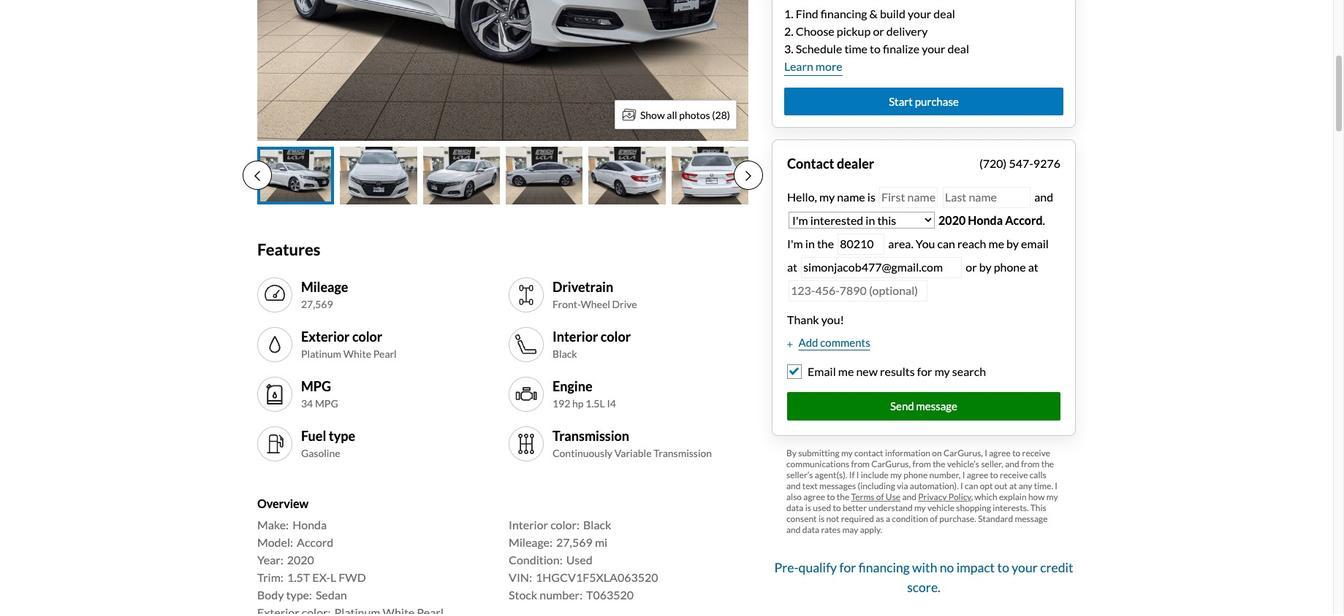 Task type: locate. For each thing, give the bounding box(es) containing it.
2 horizontal spatial is
[[867, 190, 876, 204]]

black inside 'interior color black'
[[553, 348, 577, 360]]

data down text
[[786, 503, 804, 514]]

1 vertical spatial interior
[[509, 518, 548, 532]]

0 horizontal spatial honda
[[292, 518, 327, 532]]

0 horizontal spatial at
[[787, 260, 797, 274]]

your up delivery
[[908, 6, 931, 20]]

0 vertical spatial message
[[916, 400, 957, 413]]

black inside interior color: black mileage: 27,569 mi condition: used vin: 1hgcv1f5xla063520 stock number: t063520
[[583, 518, 611, 532]]

color:
[[550, 518, 580, 532]]

receive up explain
[[1000, 470, 1028, 481]]

financing up pickup
[[821, 6, 867, 20]]

pearl
[[373, 348, 397, 360]]

color inside 'interior color black'
[[601, 329, 631, 345]]

phone
[[994, 260, 1026, 274], [904, 470, 928, 481]]

me up or by phone at
[[989, 237, 1004, 251]]

interior up "mileage:"
[[509, 518, 548, 532]]

you
[[916, 237, 935, 251]]

mileage:
[[509, 536, 553, 550]]

pickup
[[837, 24, 871, 38]]

data left rates
[[802, 524, 819, 535]]

547-
[[1009, 157, 1033, 171]]

1 horizontal spatial 2020
[[939, 214, 966, 228]]

1 horizontal spatial message
[[1015, 514, 1048, 524]]

1 vertical spatial transmission
[[654, 447, 712, 459]]

0 horizontal spatial agree
[[804, 492, 825, 503]]

0 vertical spatial phone
[[994, 260, 1026, 274]]

is right name
[[867, 190, 876, 204]]

transmission right variable
[[654, 447, 712, 459]]

2020 up reach
[[939, 214, 966, 228]]

vehicle
[[928, 503, 955, 514]]

1 horizontal spatial at
[[1009, 481, 1017, 492]]

1 vertical spatial 27,569
[[556, 536, 593, 550]]

2 horizontal spatial agree
[[989, 448, 1011, 459]]

is
[[867, 190, 876, 204], [805, 503, 811, 514], [819, 514, 825, 524]]

black
[[553, 348, 577, 360], [583, 518, 611, 532]]

receive up calls
[[1022, 448, 1050, 459]]

2020 honda accord
[[939, 214, 1043, 228]]

view vehicle photo 5 image
[[589, 147, 666, 205]]

1 color from the left
[[352, 329, 382, 345]]

to
[[870, 41, 881, 55], [1012, 448, 1021, 459], [990, 470, 998, 481], [827, 492, 835, 503], [833, 503, 841, 514], [997, 561, 1009, 576]]

0 horizontal spatial transmission
[[553, 429, 629, 445]]

submitting
[[798, 448, 840, 459]]

include
[[861, 470, 889, 481]]

honda inside make: honda model: accord year: 2020 trim: 1.5t ex-l fwd body type: sedan
[[292, 518, 327, 532]]

or down &
[[873, 24, 884, 38]]

&
[[869, 6, 878, 20]]

at down email
[[1028, 260, 1038, 274]]

0 vertical spatial me
[[989, 237, 1004, 251]]

interior color image
[[515, 333, 538, 357]]

i right "vehicle's"
[[985, 448, 987, 459]]

1 horizontal spatial honda
[[968, 214, 1003, 228]]

trim:
[[257, 571, 284, 585]]

9276
[[1033, 157, 1061, 171]]

required
[[841, 514, 874, 524]]

0 vertical spatial deal
[[934, 6, 955, 20]]

prev page image
[[254, 170, 260, 182]]

mpg
[[301, 379, 331, 395], [315, 397, 338, 410]]

0 horizontal spatial of
[[876, 492, 884, 503]]

1 vertical spatial financing
[[859, 561, 910, 576]]

1 horizontal spatial accord
[[1005, 214, 1043, 228]]

your down delivery
[[922, 41, 945, 55]]

2 color from the left
[[601, 329, 631, 345]]

1 vertical spatial data
[[802, 524, 819, 535]]

email
[[808, 365, 836, 379]]

1 vertical spatial agree
[[967, 470, 988, 481]]

contact
[[854, 448, 883, 459]]

2 horizontal spatial at
[[1028, 260, 1038, 274]]

features
[[257, 240, 320, 259]]

1 horizontal spatial of
[[930, 514, 938, 524]]

1 vertical spatial message
[[1015, 514, 1048, 524]]

is left "used"
[[805, 503, 811, 514]]

can
[[937, 237, 955, 251], [965, 481, 978, 492]]

send message
[[890, 400, 957, 413]]

can inside area. you can reach me by email at
[[937, 237, 955, 251]]

vehicle's
[[947, 459, 979, 470]]

fwd
[[339, 571, 366, 585]]

0 horizontal spatial is
[[805, 503, 811, 514]]

First name field
[[879, 187, 938, 208]]

1 horizontal spatial me
[[989, 237, 1004, 251]]

2 from from the left
[[912, 459, 931, 470]]

at down i'm
[[787, 260, 797, 274]]

0 horizontal spatial message
[[916, 400, 957, 413]]

delivery
[[886, 24, 928, 38]]

1 vertical spatial receive
[[1000, 470, 1028, 481]]

type
[[329, 429, 355, 445]]

1 horizontal spatial phone
[[994, 260, 1026, 274]]

financing inside 'pre-qualify for financing with no impact to your credit score.'
[[859, 561, 910, 576]]

by left email
[[1007, 237, 1019, 251]]

1 horizontal spatial is
[[819, 514, 825, 524]]

of left use
[[876, 492, 884, 503]]

can left opt
[[965, 481, 978, 492]]

1 horizontal spatial for
[[917, 365, 932, 379]]

0 vertical spatial interior
[[553, 329, 598, 345]]

mpg right 34
[[315, 397, 338, 410]]

me
[[989, 237, 1004, 251], [838, 365, 854, 379]]

0 horizontal spatial by
[[979, 260, 992, 274]]

to right "used"
[[833, 503, 841, 514]]

0 vertical spatial 2020
[[939, 214, 966, 228]]

1hgcv1f5xla063520
[[536, 571, 658, 585]]

2 vertical spatial agree
[[804, 492, 825, 503]]

0 horizontal spatial 27,569
[[301, 298, 333, 310]]

0 vertical spatial by
[[1007, 237, 1019, 251]]

understand
[[869, 503, 913, 514]]

color down drive
[[601, 329, 631, 345]]

message right send
[[916, 400, 957, 413]]

and down also
[[786, 524, 801, 535]]

0 horizontal spatial black
[[553, 348, 577, 360]]

1 vertical spatial of
[[930, 514, 938, 524]]

0 horizontal spatial can
[[937, 237, 955, 251]]

platinum
[[301, 348, 341, 360]]

to right time
[[870, 41, 881, 55]]

for right results
[[917, 365, 932, 379]]

0 horizontal spatial phone
[[904, 470, 928, 481]]

27,569
[[301, 298, 333, 310], [556, 536, 593, 550]]

find
[[796, 6, 818, 20]]

or down reach
[[966, 260, 977, 274]]

deal right the finalize
[[948, 41, 969, 55]]

1 horizontal spatial or
[[966, 260, 977, 274]]

1 horizontal spatial interior
[[553, 329, 598, 345]]

0 vertical spatial financing
[[821, 6, 867, 20]]

send message button
[[787, 392, 1061, 421]]

1 vertical spatial phone
[[904, 470, 928, 481]]

my left search
[[935, 365, 950, 379]]

agree up ','
[[967, 470, 988, 481]]

year:
[[257, 553, 283, 567]]

seller,
[[981, 459, 1003, 470]]

interior inside interior color: black mileage: 27,569 mi condition: used vin: 1hgcv1f5xla063520 stock number: t063520
[[509, 518, 548, 532]]

1 horizontal spatial from
[[912, 459, 931, 470]]

1 vertical spatial can
[[965, 481, 978, 492]]

or
[[873, 24, 884, 38], [966, 260, 977, 274]]

receive
[[1022, 448, 1050, 459], [1000, 470, 1028, 481]]

and up .
[[1032, 190, 1053, 204]]

agree up the out
[[989, 448, 1011, 459]]

or by phone at
[[966, 260, 1038, 274]]

0 vertical spatial of
[[876, 492, 884, 503]]

0 horizontal spatial cargurus,
[[871, 459, 911, 470]]

1 vertical spatial black
[[583, 518, 611, 532]]

my left vehicle
[[914, 503, 926, 514]]

from left on
[[912, 459, 931, 470]]

0 vertical spatial or
[[873, 24, 884, 38]]

privacy
[[918, 492, 947, 503]]

message inside ", which explain how my data is used to better understand my vehicle shopping interests. this consent is not required as a condition of purchase. standard message and data rates may apply."
[[1015, 514, 1048, 524]]

2020 up 1.5t
[[287, 553, 314, 567]]

find financing & build your deal choose pickup or delivery schedule time to finalize your deal learn more
[[784, 6, 969, 73]]

cargurus,
[[944, 448, 983, 459], [871, 459, 911, 470]]

from up (including
[[851, 459, 870, 470]]

message down how
[[1015, 514, 1048, 524]]

1 horizontal spatial color
[[601, 329, 631, 345]]

2 horizontal spatial from
[[1021, 459, 1040, 470]]

opt
[[980, 481, 993, 492]]

honda down last name field
[[968, 214, 1003, 228]]

plus image
[[787, 341, 793, 348]]

at right the out
[[1009, 481, 1017, 492]]

tab list
[[243, 147, 763, 205]]

deal right build
[[934, 6, 955, 20]]

0 vertical spatial accord
[[1005, 214, 1043, 228]]

agree right also
[[804, 492, 825, 503]]

financing left with
[[859, 561, 910, 576]]

27,569 down mileage
[[301, 298, 333, 310]]

.
[[1043, 214, 1045, 228]]

me left new
[[838, 365, 854, 379]]

honda down overview
[[292, 518, 327, 532]]

comments
[[820, 336, 870, 350]]

color up white
[[352, 329, 382, 345]]

1 horizontal spatial by
[[1007, 237, 1019, 251]]

email
[[1021, 237, 1049, 251]]

0 horizontal spatial accord
[[297, 536, 333, 550]]

explain
[[999, 492, 1027, 503]]

financing
[[821, 6, 867, 20], [859, 561, 910, 576]]

. i'm in the
[[787, 214, 1045, 251]]

standard
[[978, 514, 1013, 524]]

1 vertical spatial honda
[[292, 518, 327, 532]]

cargurus, up via
[[871, 459, 911, 470]]

0 vertical spatial 27,569
[[301, 298, 333, 310]]

color inside exterior color platinum white pearl
[[352, 329, 382, 345]]

start
[[889, 95, 913, 108]]

1 vertical spatial deal
[[948, 41, 969, 55]]

1 horizontal spatial transmission
[[654, 447, 712, 459]]

Phone (optional) telephone field
[[789, 281, 928, 302]]

and left text
[[786, 481, 801, 492]]

accord up ex-
[[297, 536, 333, 550]]

cargurus, right on
[[944, 448, 983, 459]]

0 horizontal spatial from
[[851, 459, 870, 470]]

1 horizontal spatial agree
[[967, 470, 988, 481]]

gasoline
[[301, 447, 340, 459]]

the up time.
[[1041, 459, 1054, 470]]

0 horizontal spatial color
[[352, 329, 382, 345]]

1 vertical spatial mpg
[[315, 397, 338, 410]]

terms of use link
[[851, 492, 901, 503]]

from up any
[[1021, 459, 1040, 470]]

1 horizontal spatial cargurus,
[[944, 448, 983, 459]]

27,569 up used
[[556, 536, 593, 550]]

at inside by submitting my contact information on cargurus, i agree to receive communications from cargurus, from the vehicle's seller, and from the seller's agent(s). if i include my phone number, i agree to receive calls and text messages (including via automation). i can opt out at any time. i also agree to the
[[1009, 481, 1017, 492]]

view vehicle photo 3 image
[[423, 147, 500, 205]]

0 vertical spatial data
[[786, 503, 804, 514]]

for inside 'pre-qualify for financing with no impact to your credit score.'
[[839, 561, 856, 576]]

l
[[330, 571, 336, 585]]

1 vertical spatial accord
[[297, 536, 333, 550]]

0 horizontal spatial interior
[[509, 518, 548, 532]]

the right in
[[817, 237, 834, 251]]

0 vertical spatial agree
[[989, 448, 1011, 459]]

terms of use and privacy policy
[[851, 492, 971, 503]]

0 horizontal spatial me
[[838, 365, 854, 379]]

0 vertical spatial receive
[[1022, 448, 1050, 459]]

0 horizontal spatial or
[[873, 24, 884, 38]]

0 horizontal spatial 2020
[[287, 553, 314, 567]]

0 vertical spatial black
[[553, 348, 577, 360]]

2 vertical spatial your
[[1012, 561, 1038, 576]]

can right you
[[937, 237, 955, 251]]

1 vertical spatial 2020
[[287, 553, 314, 567]]

black up "mi" at the left of the page
[[583, 518, 611, 532]]

for
[[917, 365, 932, 379], [839, 561, 856, 576]]

for right the qualify
[[839, 561, 856, 576]]

0 horizontal spatial for
[[839, 561, 856, 576]]

black up 'engine'
[[553, 348, 577, 360]]

phone down email
[[994, 260, 1026, 274]]

black for color:
[[583, 518, 611, 532]]

not
[[826, 514, 839, 524]]

interior
[[553, 329, 598, 345], [509, 518, 548, 532]]

condition
[[892, 514, 928, 524]]

wheel
[[581, 298, 610, 310]]

transmission up continuously
[[553, 429, 629, 445]]

search
[[952, 365, 986, 379]]

27,569 inside mileage 27,569
[[301, 298, 333, 310]]

1 horizontal spatial 27,569
[[556, 536, 593, 550]]

1 vertical spatial for
[[839, 561, 856, 576]]

is left not
[[819, 514, 825, 524]]

by down reach
[[979, 260, 992, 274]]

interior down front- at the left of page
[[553, 329, 598, 345]]

how
[[1028, 492, 1045, 503]]

type:
[[286, 589, 312, 602]]

1 horizontal spatial black
[[583, 518, 611, 532]]

you!
[[821, 313, 844, 327]]

time
[[844, 41, 868, 55]]

2020 inside make: honda model: accord year: 2020 trim: 1.5t ex-l fwd body type: sedan
[[287, 553, 314, 567]]

your inside 'pre-qualify for financing with no impact to your credit score.'
[[1012, 561, 1038, 576]]

the up automation).
[[933, 459, 945, 470]]

accord up email
[[1005, 214, 1043, 228]]

phone up "terms of use and privacy policy"
[[904, 470, 928, 481]]

of down privacy
[[930, 514, 938, 524]]

1 horizontal spatial can
[[965, 481, 978, 492]]

0 vertical spatial can
[[937, 237, 955, 251]]

mpg up 34
[[301, 379, 331, 395]]

photos
[[679, 109, 710, 121]]

view vehicle photo 4 image
[[506, 147, 583, 205]]

interior inside 'interior color black'
[[553, 329, 598, 345]]

transmission
[[553, 429, 629, 445], [654, 447, 712, 459]]

with
[[912, 561, 937, 576]]

exterior color image
[[263, 333, 287, 357]]

to right impact on the right of the page
[[997, 561, 1009, 576]]

0 vertical spatial honda
[[968, 214, 1003, 228]]

seller's
[[786, 470, 813, 481]]

the left terms
[[837, 492, 849, 503]]

which
[[975, 492, 998, 503]]

if
[[849, 470, 855, 481]]

engine image
[[515, 383, 538, 406]]

and
[[1032, 190, 1053, 204], [1005, 459, 1019, 470], [786, 481, 801, 492], [902, 492, 916, 503], [786, 524, 801, 535]]

and right seller,
[[1005, 459, 1019, 470]]

drivetrain image
[[515, 284, 538, 307]]

to right seller,
[[1012, 448, 1021, 459]]

your left 'credit'
[[1012, 561, 1038, 576]]

can inside by submitting my contact information on cargurus, i agree to receive communications from cargurus, from the vehicle's seller, and from the seller's agent(s). if i include my phone number, i agree to receive calls and text messages (including via automation). i can opt out at any time. i also agree to the
[[965, 481, 978, 492]]

color for exterior color
[[352, 329, 382, 345]]

financing inside find financing & build your deal choose pickup or delivery schedule time to finalize your deal learn more
[[821, 6, 867, 20]]

and right use
[[902, 492, 916, 503]]



Task type: describe. For each thing, give the bounding box(es) containing it.
to inside ", which explain how my data is used to better understand my vehicle shopping interests. this consent is not required as a condition of purchase. standard message and data rates may apply."
[[833, 503, 841, 514]]

white
[[343, 348, 371, 360]]

1 vertical spatial your
[[922, 41, 945, 55]]

the inside the . i'm in the
[[817, 237, 834, 251]]

3 from from the left
[[1021, 459, 1040, 470]]

interior for color:
[[509, 518, 548, 532]]

engine 192 hp 1.5l i4
[[553, 379, 616, 410]]

to inside find financing & build your deal choose pickup or delivery schedule time to finalize your deal learn more
[[870, 41, 881, 55]]

at inside area. you can reach me by email at
[[787, 260, 797, 274]]

continuously
[[553, 447, 612, 459]]

mpg 34 mpg
[[301, 379, 338, 410]]

condition:
[[509, 553, 563, 567]]

of inside ", which explain how my data is used to better understand my vehicle shopping interests. this consent is not required as a condition of purchase. standard message and data rates may apply."
[[930, 514, 938, 524]]

Last name field
[[943, 187, 1031, 208]]

t063520
[[586, 589, 634, 602]]

no
[[940, 561, 954, 576]]

fuel
[[301, 429, 326, 445]]

overview
[[257, 497, 309, 511]]

text
[[802, 481, 818, 492]]

i right if
[[856, 470, 859, 481]]

0 vertical spatial transmission
[[553, 429, 629, 445]]

Zip code field
[[838, 234, 885, 255]]

i right number,
[[962, 470, 965, 481]]

my left contact
[[841, 448, 853, 459]]

mpg image
[[263, 383, 287, 406]]

number:
[[540, 589, 583, 602]]

calls
[[1030, 470, 1047, 481]]

privacy policy link
[[918, 492, 971, 503]]

my right include
[[890, 470, 902, 481]]

1 vertical spatial me
[[838, 365, 854, 379]]

honda for accord
[[968, 214, 1003, 228]]

,
[[971, 492, 973, 503]]

pre-
[[774, 561, 799, 576]]

choose
[[796, 24, 835, 38]]

fuel type image
[[263, 433, 287, 456]]

by submitting my contact information on cargurus, i agree to receive communications from cargurus, from the vehicle's seller, and from the seller's agent(s). if i include my phone number, i agree to receive calls and text messages (including via automation). i can opt out at any time. i also agree to the
[[786, 448, 1058, 503]]

0 vertical spatial for
[[917, 365, 932, 379]]

, which explain how my data is used to better understand my vehicle shopping interests. this consent is not required as a condition of purchase. standard message and data rates may apply.
[[786, 492, 1058, 535]]

next page image
[[746, 170, 751, 182]]

(including
[[858, 481, 895, 492]]

view vehicle photo 6 image
[[671, 147, 748, 205]]

mileage image
[[263, 284, 287, 307]]

honda for model:
[[292, 518, 327, 532]]

thank you!
[[787, 313, 844, 327]]

me inside area. you can reach me by email at
[[989, 237, 1004, 251]]

interior color: black mileage: 27,569 mi condition: used vin: 1hgcv1f5xla063520 stock number: t063520
[[509, 518, 658, 602]]

area.
[[888, 237, 913, 251]]

my left name
[[819, 190, 835, 204]]

by
[[786, 448, 797, 459]]

drivetrain front-wheel drive
[[553, 279, 637, 310]]

1 from from the left
[[851, 459, 870, 470]]

vin:
[[509, 571, 532, 585]]

build
[[880, 6, 906, 20]]

learn
[[784, 59, 813, 73]]

accord inside make: honda model: accord year: 2020 trim: 1.5t ex-l fwd body type: sedan
[[297, 536, 333, 550]]

0 vertical spatial mpg
[[301, 379, 331, 395]]

interior for color
[[553, 329, 598, 345]]

add comments button
[[787, 335, 870, 351]]

all
[[667, 109, 677, 121]]

show all photos (28) link
[[615, 100, 737, 129]]

to down agent(s).
[[827, 492, 835, 503]]

view vehicle photo 1 image
[[257, 147, 334, 205]]

this
[[1030, 503, 1047, 514]]

or inside find financing & build your deal choose pickup or delivery schedule time to finalize your deal learn more
[[873, 24, 884, 38]]

send
[[890, 400, 914, 413]]

contact dealer
[[787, 155, 874, 171]]

Email address email field
[[801, 258, 962, 278]]

agent(s).
[[815, 470, 847, 481]]

credit
[[1040, 561, 1073, 576]]

1 vertical spatial or
[[966, 260, 977, 274]]

number,
[[929, 470, 961, 481]]

start purchase button
[[784, 87, 1063, 116]]

hello, my name is
[[787, 190, 878, 204]]

vehicle full photo image
[[257, 0, 748, 141]]

hp
[[572, 397, 584, 410]]

use
[[886, 492, 901, 503]]

1 vertical spatial by
[[979, 260, 992, 274]]

any
[[1019, 481, 1032, 492]]

i left ','
[[960, 481, 963, 492]]

apply.
[[860, 524, 882, 535]]

black for color
[[553, 348, 577, 360]]

to inside 'pre-qualify for financing with no impact to your credit score.'
[[997, 561, 1009, 576]]

show all photos (28)
[[640, 109, 730, 121]]

by inside area. you can reach me by email at
[[1007, 237, 1019, 251]]

thank
[[787, 313, 819, 327]]

view vehicle photo 2 image
[[340, 147, 417, 205]]

communications
[[786, 459, 849, 470]]

a
[[886, 514, 890, 524]]

transmission image
[[515, 433, 538, 456]]

i right time.
[[1055, 481, 1058, 492]]

and inside ", which explain how my data is used to better understand my vehicle shopping interests. this consent is not required as a condition of purchase. standard message and data rates may apply."
[[786, 524, 801, 535]]

shopping
[[956, 503, 991, 514]]

variable
[[614, 447, 652, 459]]

purchase.
[[939, 514, 976, 524]]

messages
[[819, 481, 856, 492]]

fuel type gasoline
[[301, 429, 355, 459]]

0 vertical spatial your
[[908, 6, 931, 20]]

to up the which
[[990, 470, 998, 481]]

pre-qualify for financing with no impact to your credit score.
[[774, 561, 1073, 596]]

my right how
[[1046, 492, 1058, 503]]

information
[[885, 448, 930, 459]]

interests.
[[993, 503, 1029, 514]]

sedan
[[316, 589, 347, 602]]

phone inside by submitting my contact information on cargurus, i agree to receive communications from cargurus, from the vehicle's seller, and from the seller's agent(s). if i include my phone number, i agree to receive calls and text messages (including via automation). i can opt out at any time. i also agree to the
[[904, 470, 928, 481]]

drivetrain
[[553, 279, 613, 296]]

also
[[786, 492, 802, 503]]

contact
[[787, 155, 834, 171]]

pre-qualify for financing with no impact to your credit score. button
[[772, 553, 1076, 615]]

(720)
[[979, 157, 1007, 171]]

area. you can reach me by email at
[[787, 237, 1049, 274]]

message inside button
[[916, 400, 957, 413]]

automation).
[[910, 481, 959, 492]]

schedule
[[796, 41, 842, 55]]

1.5l
[[586, 397, 605, 410]]

learn more link
[[784, 57, 843, 76]]

interior color black
[[553, 329, 631, 360]]

add
[[799, 336, 818, 350]]

27,569 inside interior color: black mileage: 27,569 mi condition: used vin: 1hgcv1f5xla063520 stock number: t063520
[[556, 536, 593, 550]]

start purchase
[[889, 95, 959, 108]]

hello,
[[787, 190, 817, 204]]

show
[[640, 109, 665, 121]]

i4
[[607, 397, 616, 410]]

color for interior color
[[601, 329, 631, 345]]

consent
[[786, 514, 817, 524]]

exterior
[[301, 329, 350, 345]]

new
[[856, 365, 878, 379]]

rates
[[821, 524, 841, 535]]

drive
[[612, 298, 637, 310]]

results
[[880, 365, 915, 379]]

used
[[813, 503, 831, 514]]



Task type: vqa. For each thing, say whether or not it's contained in the screenshot.


